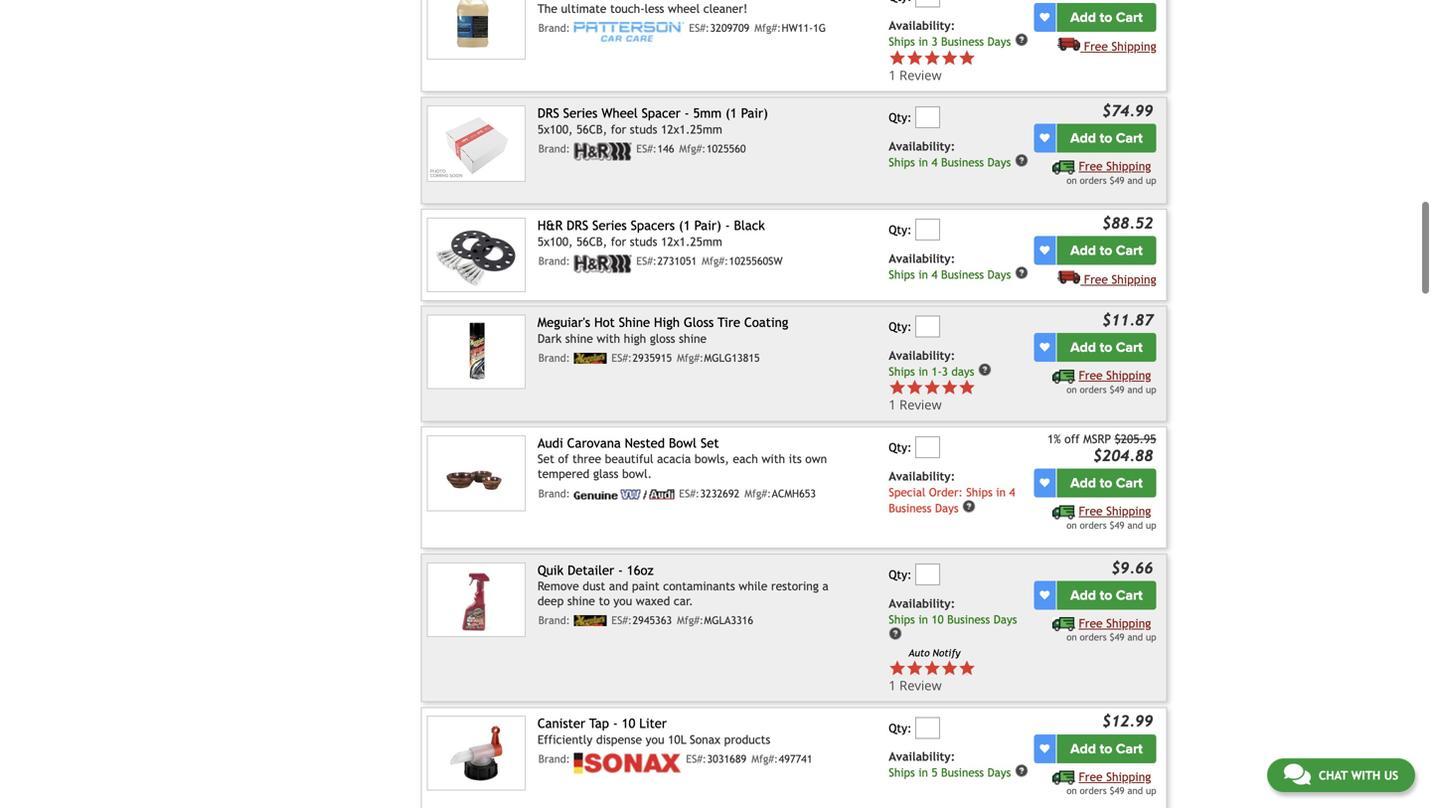 Task type: describe. For each thing, give the bounding box(es) containing it.
remove
[[538, 579, 579, 593]]

high
[[624, 331, 647, 345]]

add to cart for $9.66
[[1071, 587, 1143, 604]]

availability: ships in 10 business days
[[889, 596, 1018, 626]]

free shipping image for $88.52
[[1058, 270, 1081, 284]]

1025560sw
[[729, 255, 783, 267]]

add for $11.87
[[1071, 339, 1097, 356]]

ships inside availability: ships in 3 business days
[[889, 35, 916, 48]]

3 availability: from the top
[[889, 252, 956, 265]]

es#: 2935915 mfg#: mglg13815
[[612, 352, 760, 364]]

star image down notify
[[959, 660, 976, 677]]

1025560
[[707, 143, 746, 155]]

shipping up $11.87
[[1112, 272, 1157, 286]]

es#3209709 - hw11-1g - brake dust professional wheel cleaner - 1 gallon - the ultimate touch-less wheel cleaner! - patterson car care - audi bmw volkswagen mercedes benz mini porsche image
[[427, 0, 526, 60]]

mfg#: for $9.66
[[677, 615, 704, 627]]

with inside the meguiar's hot shine high gloss tire coating dark shine with high gloss shine
[[597, 331, 621, 345]]

while
[[739, 579, 768, 593]]

less
[[645, 1, 665, 15]]

to down $204.88
[[1100, 475, 1113, 492]]

add to cart for $88.52
[[1071, 242, 1143, 259]]

3 on from the top
[[1067, 520, 1078, 531]]

mgla3316
[[705, 615, 754, 627]]

$11.87
[[1103, 311, 1154, 329]]

up for $9.66
[[1147, 632, 1157, 643]]

on for $11.87
[[1067, 384, 1078, 395]]

1 for availability: ships in 1-3 days
[[889, 396, 897, 414]]

ships inside availability: ships in 5 business days
[[889, 767, 916, 780]]

business inside availability: ships in 5 business days
[[942, 767, 985, 780]]

tempered
[[538, 467, 590, 481]]

shipping down "$12.99"
[[1107, 770, 1152, 784]]

car.
[[674, 594, 694, 608]]

black
[[734, 218, 765, 233]]

shipping up $74.99
[[1112, 39, 1157, 53]]

orders for $11.87
[[1080, 384, 1107, 395]]

on for $74.99
[[1067, 175, 1078, 186]]

business inside availability: ships in 3 business days
[[942, 35, 985, 48]]

3 brand: from the top
[[539, 255, 570, 267]]

star image down availability: ships in 3 business days
[[941, 49, 959, 66]]

3 inside availability: ships in 3 business days
[[932, 35, 938, 48]]

mglg13815
[[705, 352, 760, 364]]

h&r
[[538, 218, 563, 233]]

3 add to wish list image from the top
[[1040, 478, 1050, 488]]

notify
[[933, 647, 961, 659]]

$49 for $11.87
[[1110, 384, 1125, 395]]

3 inside availability: ships in 1-3 days
[[942, 365, 949, 378]]

comments image
[[1285, 763, 1312, 787]]

56cb, for drs
[[577, 234, 608, 248]]

studs for spacers
[[630, 234, 658, 248]]

0 horizontal spatial set
[[538, 452, 555, 466]]

order:
[[930, 486, 963, 499]]

16oz
[[627, 563, 654, 578]]

and inside the quik detailer - 16oz remove dust and paint contaminants while restoring a deep shine to you waxed car.
[[609, 579, 629, 593]]

ultimate
[[561, 1, 607, 15]]

availability: ships in 1-3 days
[[889, 349, 975, 378]]

review for availability: ships in 3 business days
[[900, 66, 942, 84]]

canister tap - 10 liter efficiently dispense you 10l sonax products
[[538, 716, 771, 747]]

meguiar's hot shine high gloss tire coating link
[[538, 315, 789, 330]]

business inside availability: special order: ships in 4 business days
[[889, 502, 932, 515]]

- inside canister tap - 10 liter efficiently dispense you 10l sonax products
[[613, 716, 618, 732]]

availability: inside availability: ships in 1-3 days
[[889, 349, 956, 362]]

ships inside availability: ships in 10 business days
[[889, 613, 916, 626]]

hw11-
[[782, 22, 814, 34]]

and up $9.66 at the bottom right of page
[[1128, 520, 1144, 531]]

to down $9.66 at the bottom right of page
[[1100, 587, 1113, 604]]

days inside availability: special order: ships in 4 business days
[[936, 502, 959, 515]]

star image down auto notify
[[924, 660, 941, 677]]

canister tap - 10 liter link
[[538, 716, 667, 732]]

h&r drs series spacers (1 pair) - black 5x100, 56cb, for studs 12x1.25mm
[[538, 218, 765, 248]]

the ultimate touch-less wheel cleaner!
[[538, 1, 748, 15]]

patterson car care - corporate logo image
[[574, 22, 684, 42]]

you inside canister tap - 10 liter efficiently dispense you 10l sonax products
[[646, 733, 665, 747]]

series inside 'drs series wheel spacer - 5mm (1 pair) 5x100, 56cb, for studs 12x1.25mm'
[[564, 105, 598, 121]]

4 1 review link from the top
[[889, 396, 976, 414]]

brand: for $12.99
[[539, 753, 570, 766]]

availability: ships in 3 business days
[[889, 19, 1012, 48]]

add to cart for $12.99
[[1071, 741, 1143, 758]]

5 add from the top
[[1071, 475, 1097, 492]]

auto notify
[[909, 647, 961, 659]]

1 for availability: ships in 3 business days
[[889, 66, 897, 84]]

dispense
[[596, 733, 642, 747]]

1% off msrp $205.95 $204.88
[[1048, 432, 1157, 465]]

to up $74.99
[[1100, 9, 1113, 26]]

shipping down $204.88
[[1107, 504, 1152, 518]]

$49 for $74.99
[[1110, 175, 1125, 186]]

series inside h&r drs series spacers (1 pair) - black 5x100, 56cb, for studs 12x1.25mm
[[593, 218, 627, 233]]

3 orders from the top
[[1080, 520, 1107, 531]]

56cb, for series
[[577, 122, 608, 136]]

3 1 from the top
[[889, 677, 897, 695]]

each
[[733, 452, 759, 466]]

$49 for $12.99
[[1110, 786, 1125, 797]]

tire
[[718, 315, 741, 330]]

availability: inside availability: special order: ships in 4 business days
[[889, 469, 956, 483]]

2 availability: from the top
[[889, 139, 956, 153]]

5 add to cart from the top
[[1071, 475, 1143, 492]]

to down $11.87
[[1100, 339, 1113, 356]]

mfg#: for $12.99
[[752, 753, 779, 766]]

es#: 3209709 mfg#: hw11-1g
[[689, 22, 826, 34]]

2935915
[[633, 352, 672, 364]]

12x1.25mm for (1
[[661, 234, 723, 248]]

spacer
[[642, 105, 681, 121]]

wheel
[[668, 1, 700, 15]]

to down $88.52 at top
[[1100, 242, 1113, 259]]

free shipping image for $74.99
[[1053, 161, 1076, 174]]

qty: for 1% off msrp
[[889, 441, 912, 454]]

0 vertical spatial set
[[701, 435, 720, 451]]

detailer
[[568, 563, 615, 578]]

qty: for $74.99
[[889, 111, 912, 124]]

es#: for $74.99
[[637, 143, 657, 155]]

its
[[789, 452, 802, 466]]

qty: for $88.52
[[889, 223, 912, 237]]

2 h&r - corporate logo image from the top
[[574, 255, 632, 273]]

es#: 2731051 mfg#: 1025560sw
[[637, 255, 783, 267]]

5x100, for drs
[[538, 122, 573, 136]]

10l
[[668, 733, 687, 747]]

3232692
[[701, 488, 740, 500]]

3209709
[[711, 22, 750, 34]]

1 h&r - corporate logo image from the top
[[574, 143, 632, 160]]

brand: for $11.87
[[539, 352, 570, 364]]

1 review for availability: ships in 1-3 days
[[889, 396, 942, 414]]

es#: 3031689 mfg#: 497741
[[686, 753, 813, 766]]

1 add to cart button from the top
[[1057, 3, 1157, 32]]

2731051
[[658, 255, 697, 267]]

1 review for availability: ships in 3 business days
[[889, 66, 942, 84]]

dust
[[583, 579, 606, 593]]

4 inside availability: special order: ships in 4 business days
[[1010, 486, 1016, 499]]

free shipping on orders $49 and up for $9.66
[[1067, 616, 1157, 643]]

es#: down h&r drs series spacers (1 pair) - black 5x100, 56cb, for studs 12x1.25mm
[[637, 255, 657, 267]]

in inside availability: ships in 10 business days
[[919, 613, 929, 626]]

review for availability: ships in 1-3 days
[[900, 396, 942, 414]]

add to cart for $74.99
[[1071, 130, 1143, 147]]

drs inside h&r drs series spacers (1 pair) - black 5x100, 56cb, for studs 12x1.25mm
[[567, 218, 589, 233]]

carovana
[[567, 435, 621, 451]]

1 brand: from the top
[[539, 22, 570, 34]]

free shipping on orders $49 and up for $11.87
[[1067, 368, 1157, 395]]

1 cart from the top
[[1117, 9, 1143, 26]]

497741
[[779, 753, 813, 766]]

add to cart button for $11.87
[[1057, 333, 1157, 362]]

to inside the quik detailer - 16oz remove dust and paint contaminants while restoring a deep shine to you waxed car.
[[599, 594, 610, 608]]

genuine volkswagen audi - corporate logo image
[[574, 490, 674, 499]]

high
[[654, 315, 680, 330]]

bowl.
[[623, 467, 652, 481]]

add to wish list image for $74.99
[[1040, 133, 1050, 143]]

chat with us link
[[1268, 759, 1416, 793]]

days
[[952, 365, 975, 378]]

beautiful
[[605, 452, 654, 466]]

5 add to cart button from the top
[[1057, 469, 1157, 498]]

1-
[[932, 365, 943, 378]]

ships inside availability: special order: ships in 4 business days
[[967, 486, 993, 499]]

5 cart from the top
[[1117, 475, 1143, 492]]

4 for $74.99
[[932, 156, 938, 169]]

12x1.25mm for -
[[661, 122, 723, 136]]

3 1 review from the top
[[889, 677, 942, 695]]

acmh653
[[772, 488, 817, 500]]

shipping down $9.66 at the bottom right of page
[[1107, 616, 1152, 630]]

5mm
[[694, 105, 722, 121]]

acacia
[[657, 452, 691, 466]]

spacers
[[631, 218, 675, 233]]

paint
[[632, 579, 660, 593]]

es#: 146 mfg#: 1025560
[[637, 143, 746, 155]]

3031689
[[708, 753, 747, 766]]

3 $49 from the top
[[1110, 520, 1125, 531]]

hot
[[595, 315, 615, 330]]

add to cart button for $12.99
[[1057, 735, 1157, 764]]

in inside availability: ships in 3 business days
[[919, 35, 929, 48]]

orders for $12.99
[[1080, 786, 1107, 797]]

quik detailer - 16oz remove dust and paint contaminants while restoring a deep shine to you waxed car.
[[538, 563, 829, 608]]

shipping down $74.99
[[1107, 159, 1152, 173]]

efficiently
[[538, 733, 593, 747]]

$12.99
[[1103, 713, 1154, 731]]

5x100, for h&r
[[538, 234, 573, 248]]

1 1 review link from the top
[[889, 49, 1031, 84]]

es#3031689 - 497741 - canister tap - 10 liter - efficiently dispense you 10l sonax products - sonax - audi bmw volkswagen mercedes benz mini porsche image
[[427, 716, 526, 791]]

1%
[[1048, 432, 1062, 446]]

to down $74.99
[[1100, 130, 1113, 147]]

meguiar's
[[538, 315, 591, 330]]

mfg#: right 2731051
[[702, 255, 729, 267]]

quik
[[538, 563, 564, 578]]

the
[[538, 1, 558, 15]]

star image down days at the top of page
[[959, 379, 976, 396]]



Task type: locate. For each thing, give the bounding box(es) containing it.
1 down availability: ships in 1-3 days
[[889, 396, 897, 414]]

1 vertical spatial set
[[538, 452, 555, 466]]

brand: for $9.66
[[539, 615, 570, 627]]

audi carovana nested bowl set set of three beautiful acacia bowls, each with its own tempered glass bowl.
[[538, 435, 828, 481]]

cleaner!
[[704, 1, 748, 15]]

1 studs from the top
[[630, 122, 658, 136]]

add to cart up $74.99
[[1071, 9, 1143, 26]]

4 for $88.52
[[932, 268, 938, 281]]

drs inside 'drs series wheel spacer - 5mm (1 pair) 5x100, 56cb, for studs 12x1.25mm'
[[538, 105, 560, 121]]

mfg#: down products
[[752, 753, 779, 766]]

- left 'black'
[[726, 218, 730, 233]]

cart down $11.87
[[1117, 339, 1143, 356]]

1 vertical spatial you
[[646, 733, 665, 747]]

availability: inside availability: ships in 3 business days
[[889, 19, 956, 32]]

free shipping on orders $49 and up down $9.66 at the bottom right of page
[[1067, 616, 1157, 643]]

0 vertical spatial 56cb,
[[577, 122, 608, 136]]

2 orders from the top
[[1080, 384, 1107, 395]]

own
[[806, 452, 828, 466]]

studs inside h&r drs series spacers (1 pair) - black 5x100, 56cb, for studs 12x1.25mm
[[630, 234, 658, 248]]

pair) inside h&r drs series spacers (1 pair) - black 5x100, 56cb, for studs 12x1.25mm
[[695, 218, 722, 233]]

free shipping image for $11.87
[[1053, 370, 1076, 384]]

1 vertical spatial (1
[[679, 218, 691, 233]]

1 down availability: ships in 10 business days
[[889, 677, 897, 695]]

5 up from the top
[[1147, 786, 1157, 797]]

1 add to wish list image from the top
[[1040, 13, 1050, 23]]

free shipping for free shipping icon for $88.52
[[1085, 272, 1157, 286]]

$49 up the $205.95
[[1110, 384, 1125, 395]]

question sign image right availability: ships in 5 business days
[[1015, 764, 1029, 778]]

5 orders from the top
[[1080, 786, 1107, 797]]

6 cart from the top
[[1117, 587, 1143, 604]]

es#: down high on the left
[[612, 352, 632, 364]]

None text field
[[916, 219, 941, 241], [916, 316, 941, 338], [916, 437, 941, 458], [916, 564, 941, 586], [916, 717, 941, 739], [916, 219, 941, 241], [916, 316, 941, 338], [916, 437, 941, 458], [916, 564, 941, 586], [916, 717, 941, 739]]

3 up from the top
[[1147, 520, 1157, 531]]

1 horizontal spatial question sign image
[[963, 500, 977, 514]]

2 add from the top
[[1071, 130, 1097, 147]]

add to cart down $204.88
[[1071, 475, 1143, 492]]

brand: for 1% off msrp
[[539, 488, 570, 500]]

set up bowls,
[[701, 435, 720, 451]]

$49 for $9.66
[[1110, 632, 1125, 643]]

add for $9.66
[[1071, 587, 1097, 604]]

pair) up 1025560
[[741, 105, 768, 121]]

1 vertical spatial for
[[611, 234, 627, 248]]

- left 5mm
[[685, 105, 690, 121]]

qty: for $9.66
[[889, 568, 912, 582]]

5 $49 from the top
[[1110, 786, 1125, 797]]

7 availability: from the top
[[889, 750, 956, 764]]

meguiars - corporate logo image down hot
[[574, 353, 607, 364]]

1 review down availability: ships in 3 business days
[[889, 66, 942, 84]]

2 free shipping on orders $49 and up from the top
[[1067, 368, 1157, 395]]

up up the $205.95
[[1147, 384, 1157, 395]]

business
[[942, 35, 985, 48], [942, 156, 985, 169], [942, 268, 985, 281], [889, 502, 932, 515], [948, 613, 991, 626], [942, 767, 985, 780]]

up down "$12.99"
[[1147, 786, 1157, 797]]

2 on from the top
[[1067, 384, 1078, 395]]

0 horizontal spatial 10
[[622, 716, 636, 732]]

question sign image for 1% off msrp
[[963, 500, 977, 514]]

orders up msrp
[[1080, 384, 1107, 395]]

0 vertical spatial studs
[[630, 122, 658, 136]]

star image
[[941, 49, 959, 66], [959, 379, 976, 396], [907, 660, 924, 677], [924, 660, 941, 677], [959, 660, 976, 677]]

5
[[932, 767, 938, 780]]

7 add to cart button from the top
[[1057, 735, 1157, 764]]

2 availability: ships in 4 business days from the top
[[889, 252, 1012, 281]]

and for $9.66
[[1128, 632, 1144, 643]]

2 vertical spatial review
[[900, 677, 942, 695]]

free shipping on orders $49 and up down "$12.99"
[[1067, 770, 1157, 797]]

$49 up $9.66 at the bottom right of page
[[1110, 520, 1125, 531]]

5x100, up h&r
[[538, 122, 573, 136]]

1 down availability: ships in 3 business days
[[889, 66, 897, 84]]

(1 right 5mm
[[726, 105, 738, 121]]

1 vertical spatial 3
[[942, 365, 949, 378]]

2 vertical spatial 1
[[889, 677, 897, 695]]

add to wish list image
[[1040, 13, 1050, 23], [1040, 246, 1050, 256], [1040, 744, 1050, 754]]

availability: inside availability: ships in 5 business days
[[889, 750, 956, 764]]

1 review from the top
[[900, 66, 942, 84]]

(1 inside 'drs series wheel spacer - 5mm (1 pair) 5x100, 56cb, for studs 12x1.25mm'
[[726, 105, 738, 121]]

orders for $74.99
[[1080, 175, 1107, 186]]

audi carovana nested bowl set link
[[538, 435, 720, 451]]

$205.95
[[1115, 432, 1157, 446]]

glass
[[593, 467, 619, 481]]

2 qty: from the top
[[889, 223, 912, 237]]

1 horizontal spatial pair)
[[741, 105, 768, 121]]

with left us
[[1352, 769, 1381, 783]]

series left wheel
[[564, 105, 598, 121]]

1 on from the top
[[1067, 175, 1078, 186]]

cart down $204.88
[[1117, 475, 1143, 492]]

es#: down wheel
[[689, 22, 710, 34]]

2 brand: from the top
[[539, 143, 570, 155]]

sonax
[[690, 733, 721, 747]]

orders up $88.52 at top
[[1080, 175, 1107, 186]]

audi
[[538, 435, 564, 451]]

set
[[701, 435, 720, 451], [538, 452, 555, 466]]

free shipping for the top free shipping image
[[1085, 39, 1157, 53]]

for for wheel
[[611, 122, 627, 136]]

question sign image for $12.99
[[1015, 764, 1029, 778]]

2 vertical spatial 4
[[1010, 486, 1016, 499]]

qty: for $11.87
[[889, 320, 912, 334]]

0 vertical spatial 3
[[932, 35, 938, 48]]

shipping
[[1112, 39, 1157, 53], [1107, 159, 1152, 173], [1112, 272, 1157, 286], [1107, 368, 1152, 382], [1107, 504, 1152, 518], [1107, 616, 1152, 630], [1107, 770, 1152, 784]]

h&r - corporate logo image
[[574, 143, 632, 160], [574, 255, 632, 273]]

brand: up h&r
[[539, 143, 570, 155]]

4 orders from the top
[[1080, 632, 1107, 643]]

coating
[[745, 315, 789, 330]]

(1
[[726, 105, 738, 121], [679, 218, 691, 233]]

for inside 'drs series wheel spacer - 5mm (1 pair) 5x100, 56cb, for studs 12x1.25mm'
[[611, 122, 627, 136]]

meguiar's hot shine high gloss tire coating dark shine with high gloss shine
[[538, 315, 789, 345]]

5 1 review link from the top
[[889, 642, 1031, 695]]

3
[[932, 35, 938, 48], [942, 365, 949, 378]]

brand:
[[539, 22, 570, 34], [539, 143, 570, 155], [539, 255, 570, 267], [539, 352, 570, 364], [539, 488, 570, 500], [539, 615, 570, 627], [539, 753, 570, 766]]

to
[[1100, 9, 1113, 26], [1100, 130, 1113, 147], [1100, 242, 1113, 259], [1100, 339, 1113, 356], [1100, 475, 1113, 492], [1100, 587, 1113, 604], [599, 594, 610, 608], [1100, 741, 1113, 758]]

5 brand: from the top
[[539, 488, 570, 500]]

5x100, inside 'drs series wheel spacer - 5mm (1 pair) 5x100, 56cb, for studs 12x1.25mm'
[[538, 122, 573, 136]]

free shipping image
[[1053, 161, 1076, 174], [1058, 270, 1081, 284], [1053, 370, 1076, 384], [1053, 505, 1076, 519], [1053, 618, 1076, 632]]

1 vertical spatial series
[[593, 218, 627, 233]]

restoring
[[772, 579, 819, 593]]

cart for $11.87
[[1117, 339, 1143, 356]]

shipping down $11.87
[[1107, 368, 1152, 382]]

4 add from the top
[[1071, 339, 1097, 356]]

1 orders from the top
[[1080, 175, 1107, 186]]

1 vertical spatial free shipping
[[1085, 272, 1157, 286]]

1 horizontal spatial with
[[762, 452, 786, 466]]

nested
[[625, 435, 665, 451]]

4 add to cart button from the top
[[1057, 333, 1157, 362]]

add to wish list image for $9.66
[[1040, 591, 1050, 601]]

free
[[1085, 39, 1109, 53], [1079, 159, 1103, 173], [1085, 272, 1109, 286], [1079, 368, 1103, 382], [1079, 504, 1103, 518], [1079, 616, 1103, 630], [1079, 770, 1103, 784]]

shine down dust
[[568, 594, 595, 608]]

3 add to cart from the top
[[1071, 242, 1143, 259]]

review down availability: ships in 3 business days
[[900, 66, 942, 84]]

for inside h&r drs series spacers (1 pair) - black 5x100, 56cb, for studs 12x1.25mm
[[611, 234, 627, 248]]

brand: for $74.99
[[539, 143, 570, 155]]

3 add from the top
[[1071, 242, 1097, 259]]

1 add from the top
[[1071, 9, 1097, 26]]

mfg#: for $11.87
[[677, 352, 704, 364]]

availability: inside availability: ships in 10 business days
[[889, 596, 956, 610]]

1 horizontal spatial drs
[[567, 218, 589, 233]]

6 brand: from the top
[[539, 615, 570, 627]]

liter
[[640, 716, 667, 732]]

1g
[[814, 22, 826, 34]]

4
[[932, 156, 938, 169], [932, 268, 938, 281], [1010, 486, 1016, 499]]

days inside availability: ships in 10 business days
[[994, 613, 1018, 626]]

146
[[658, 143, 675, 155]]

h&r drs series spacers (1 pair) - black link
[[538, 218, 765, 233]]

1 free shipping from the top
[[1085, 39, 1157, 53]]

star image
[[889, 49, 907, 66], [907, 49, 924, 66], [924, 49, 941, 66], [959, 49, 976, 66], [889, 379, 907, 396], [907, 379, 924, 396], [924, 379, 941, 396], [941, 379, 959, 396], [889, 660, 907, 677], [941, 660, 959, 677]]

shine down gloss
[[679, 331, 707, 345]]

None text field
[[916, 0, 941, 8], [916, 107, 941, 128], [916, 0, 941, 8], [916, 107, 941, 128]]

10 up 'dispense'
[[622, 716, 636, 732]]

brand: down tempered
[[539, 488, 570, 500]]

add to cart down "$12.99"
[[1071, 741, 1143, 758]]

mfg#: for 1% off msrp
[[745, 488, 772, 500]]

orders up "$12.99"
[[1080, 632, 1107, 643]]

0 vertical spatial pair)
[[741, 105, 768, 121]]

question sign image
[[963, 500, 977, 514], [889, 627, 903, 641], [1015, 764, 1029, 778]]

6 1 review link from the top
[[889, 677, 976, 695]]

4 up from the top
[[1147, 632, 1157, 643]]

es#3232692 - acmh653 - audi carovana nested bowl set - set of three beautiful acacia bowls, each with its own tempered glass bowl. - genuine volkswagen audi - audi bmw volkswagen mercedes benz mini porsche image
[[427, 435, 526, 512]]

up for $11.87
[[1147, 384, 1157, 395]]

drs series wheel spacer - 5mm (1 pair) 5x100, 56cb, for studs 12x1.25mm
[[538, 105, 768, 136]]

- left 16oz
[[619, 563, 623, 578]]

2 vertical spatial add to wish list image
[[1040, 744, 1050, 754]]

5 free shipping on orders $49 and up from the top
[[1067, 770, 1157, 797]]

10 for business
[[932, 613, 944, 626]]

10 inside canister tap - 10 liter efficiently dispense you 10l sonax products
[[622, 716, 636, 732]]

ships
[[889, 35, 916, 48], [889, 156, 916, 169], [889, 268, 916, 281], [889, 365, 916, 378], [967, 486, 993, 499], [889, 613, 916, 626], [889, 767, 916, 780]]

7 brand: from the top
[[539, 753, 570, 766]]

meguiars - corporate logo image for $9.66
[[574, 616, 607, 627]]

to down "$12.99"
[[1100, 741, 1113, 758]]

sonax - corporate logo image
[[574, 753, 681, 774]]

mfg#: left hw11-
[[755, 22, 782, 34]]

4 availability: from the top
[[889, 349, 956, 362]]

es#: left 3232692
[[679, 488, 700, 500]]

of
[[558, 452, 569, 466]]

3 review from the top
[[900, 677, 942, 695]]

7 add from the top
[[1071, 741, 1097, 758]]

you inside the quik detailer - 16oz remove dust and paint contaminants while restoring a deep shine to you waxed car.
[[614, 594, 633, 608]]

1 qty: from the top
[[889, 111, 912, 124]]

you down liter
[[646, 733, 665, 747]]

studs down 'h&r drs series spacers (1 pair) - black' link
[[630, 234, 658, 248]]

availability: ships in 4 business days for $74.99
[[889, 139, 1012, 169]]

es#: down sonax
[[686, 753, 707, 766]]

0 horizontal spatial you
[[614, 594, 633, 608]]

2 $49 from the top
[[1110, 384, 1125, 395]]

1 vertical spatial drs
[[567, 218, 589, 233]]

series left "spacers"
[[593, 218, 627, 233]]

0 vertical spatial h&r - corporate logo image
[[574, 143, 632, 160]]

5 on from the top
[[1067, 786, 1078, 797]]

cart for $9.66
[[1117, 587, 1143, 604]]

touch-
[[611, 1, 645, 15]]

1 12x1.25mm from the top
[[661, 122, 723, 136]]

0 vertical spatial series
[[564, 105, 598, 121]]

2 vertical spatial with
[[1352, 769, 1381, 783]]

0 vertical spatial 1
[[889, 66, 897, 84]]

es#: 2945363 mfg#: mgla3316
[[612, 615, 754, 627]]

1 review down 1- on the right top of the page
[[889, 396, 942, 414]]

and for $11.87
[[1128, 384, 1144, 395]]

2 review from the top
[[900, 396, 942, 414]]

add to cart button for $9.66
[[1057, 581, 1157, 610]]

4 cart from the top
[[1117, 339, 1143, 356]]

1
[[889, 66, 897, 84], [889, 396, 897, 414], [889, 677, 897, 695]]

cart down $74.99
[[1117, 130, 1143, 147]]

$204.88
[[1094, 447, 1154, 465]]

1 vertical spatial review
[[900, 396, 942, 414]]

12x1.25mm inside 'drs series wheel spacer - 5mm (1 pair) 5x100, 56cb, for studs 12x1.25mm'
[[661, 122, 723, 136]]

4 add to wish list image from the top
[[1040, 591, 1050, 601]]

3 cart from the top
[[1117, 242, 1143, 259]]

5x100, inside h&r drs series spacers (1 pair) - black 5x100, 56cb, for studs 12x1.25mm
[[538, 234, 573, 248]]

$49 down $9.66 at the bottom right of page
[[1110, 632, 1125, 643]]

1 vertical spatial 1
[[889, 396, 897, 414]]

mfg#: down gloss
[[677, 352, 704, 364]]

5 availability: from the top
[[889, 469, 956, 483]]

2 cart from the top
[[1117, 130, 1143, 147]]

up down $9.66 at the bottom right of page
[[1147, 632, 1157, 643]]

add for $74.99
[[1071, 130, 1097, 147]]

contaminants
[[664, 579, 736, 593]]

1 vertical spatial meguiars - corporate logo image
[[574, 616, 607, 627]]

es#2935915 - mglg13815 - meguiar's hot shine high gloss tire coating - dark shine with high gloss shine - meguiars - audi bmw volkswagen mercedes benz mini porsche image
[[427, 315, 526, 390]]

1 vertical spatial 5x100,
[[538, 234, 573, 248]]

0 horizontal spatial 3
[[932, 35, 938, 48]]

2 up from the top
[[1147, 384, 1157, 395]]

56cb, down wheel
[[577, 122, 608, 136]]

2 horizontal spatial question sign image
[[1015, 764, 1029, 778]]

es#: for $11.87
[[612, 352, 632, 364]]

add to cart button down $9.66 at the bottom right of page
[[1057, 581, 1157, 610]]

up
[[1147, 175, 1157, 186], [1147, 384, 1157, 395], [1147, 520, 1157, 531], [1147, 632, 1157, 643], [1147, 786, 1157, 797]]

star image down auto
[[907, 660, 924, 677]]

studs inside 'drs series wheel spacer - 5mm (1 pair) 5x100, 56cb, for studs 12x1.25mm'
[[630, 122, 658, 136]]

1 vertical spatial h&r - corporate logo image
[[574, 255, 632, 273]]

0 vertical spatial 4
[[932, 156, 938, 169]]

1 add to wish list image from the top
[[1040, 133, 1050, 143]]

drs series wheel spacer - 5mm (1 pair) link
[[538, 105, 768, 121]]

add to cart down $11.87
[[1071, 339, 1143, 356]]

1 meguiars - corporate logo image from the top
[[574, 353, 607, 364]]

6 availability: from the top
[[889, 596, 956, 610]]

tap
[[590, 716, 609, 732]]

5 qty: from the top
[[889, 568, 912, 582]]

and for $74.99
[[1128, 175, 1144, 186]]

add for $12.99
[[1071, 741, 1097, 758]]

2 5x100, from the top
[[538, 234, 573, 248]]

2 1 review link from the top
[[889, 66, 976, 84]]

availability: ships in 5 business days
[[889, 750, 1012, 780]]

cart up $74.99
[[1117, 9, 1143, 26]]

0 vertical spatial 5x100,
[[538, 122, 573, 136]]

0 vertical spatial review
[[900, 66, 942, 84]]

4 free shipping on orders $49 and up from the top
[[1067, 616, 1157, 643]]

2 add to wish list image from the top
[[1040, 246, 1050, 256]]

on for $12.99
[[1067, 786, 1078, 797]]

0 vertical spatial for
[[611, 122, 627, 136]]

add to wish list image for $88.52
[[1040, 246, 1050, 256]]

orders for $9.66
[[1080, 632, 1107, 643]]

gloss
[[650, 331, 676, 345]]

free shipping on orders $49 and up for $12.99
[[1067, 770, 1157, 797]]

a
[[823, 579, 829, 593]]

brand: down h&r
[[539, 255, 570, 267]]

chat
[[1319, 769, 1349, 783]]

shine down meguiar's
[[566, 331, 593, 345]]

studs
[[630, 122, 658, 136], [630, 234, 658, 248]]

1 horizontal spatial 3
[[942, 365, 949, 378]]

56cb, inside h&r drs series spacers (1 pair) - black 5x100, 56cb, for studs 12x1.25mm
[[577, 234, 608, 248]]

2 1 review from the top
[[889, 396, 942, 414]]

10
[[932, 613, 944, 626], [622, 716, 636, 732]]

1 free shipping on orders $49 and up from the top
[[1067, 159, 1157, 186]]

2 add to cart button from the top
[[1057, 124, 1157, 153]]

1 horizontal spatial set
[[701, 435, 720, 451]]

1 vertical spatial with
[[762, 452, 786, 466]]

ships inside availability: ships in 1-3 days
[[889, 365, 916, 378]]

0 horizontal spatial pair)
[[695, 218, 722, 233]]

add to cart button down $74.99
[[1057, 124, 1157, 153]]

bowl
[[669, 435, 697, 451]]

4 $49 from the top
[[1110, 632, 1125, 643]]

12x1.25mm up 2731051
[[661, 234, 723, 248]]

chat with us
[[1319, 769, 1399, 783]]

special
[[889, 486, 926, 499]]

1 vertical spatial availability: ships in 4 business days
[[889, 252, 1012, 281]]

pair) inside 'drs series wheel spacer - 5mm (1 pair) 5x100, 56cb, for studs 12x1.25mm'
[[741, 105, 768, 121]]

4 qty: from the top
[[889, 441, 912, 454]]

es#2945363 - mgla3316 - quik detailer - 16oz - remove dust and paint contaminants while restoring a deep shine to you waxed car. - meguiars - audi bmw volkswagen mercedes benz mini porsche image
[[427, 563, 526, 637]]

availability: ships in 4 business days for $88.52
[[889, 252, 1012, 281]]

in inside availability: ships in 1-3 days
[[919, 365, 929, 378]]

2 56cb, from the top
[[577, 234, 608, 248]]

free shipping on orders $49 and up up $88.52 at top
[[1067, 159, 1157, 186]]

cart for $88.52
[[1117, 242, 1143, 259]]

canister
[[538, 716, 586, 732]]

(1 inside h&r drs series spacers (1 pair) - black 5x100, 56cb, for studs 12x1.25mm
[[679, 218, 691, 233]]

mfg#: for $74.99
[[680, 143, 706, 155]]

question sign image
[[1015, 33, 1029, 47], [1015, 154, 1029, 168], [1015, 266, 1029, 280], [979, 363, 993, 377]]

56cb, down 'h&r drs series spacers (1 pair) - black' link
[[577, 234, 608, 248]]

with
[[597, 331, 621, 345], [762, 452, 786, 466], [1352, 769, 1381, 783]]

4 on from the top
[[1067, 632, 1078, 643]]

0 vertical spatial question sign image
[[963, 500, 977, 514]]

2 for from the top
[[611, 234, 627, 248]]

1 5x100, from the top
[[538, 122, 573, 136]]

0 vertical spatial add to wish list image
[[1040, 13, 1050, 23]]

12x1.25mm up "es#: 146 mfg#: 1025560"
[[661, 122, 723, 136]]

10 up auto notify
[[932, 613, 944, 626]]

pair)
[[741, 105, 768, 121], [695, 218, 722, 233]]

10 inside availability: ships in 10 business days
[[932, 613, 944, 626]]

1 horizontal spatial 10
[[932, 613, 944, 626]]

1 vertical spatial 1 review
[[889, 396, 942, 414]]

and for $12.99
[[1128, 786, 1144, 797]]

bowls,
[[695, 452, 730, 466]]

days inside availability: ships in 3 business days
[[988, 35, 1012, 48]]

question sign image down availability: ships in 10 business days
[[889, 627, 903, 641]]

6 qty: from the top
[[889, 721, 912, 735]]

cart for $74.99
[[1117, 130, 1143, 147]]

cart for $12.99
[[1117, 741, 1143, 758]]

7 cart from the top
[[1117, 741, 1143, 758]]

(1 right "spacers"
[[679, 218, 691, 233]]

es#: for $12.99
[[686, 753, 707, 766]]

add to cart button for $74.99
[[1057, 124, 1157, 153]]

shine
[[619, 315, 650, 330]]

- inside the quik detailer - 16oz remove dust and paint contaminants while restoring a deep shine to you waxed car.
[[619, 563, 623, 578]]

in inside availability: ships in 5 business days
[[919, 767, 929, 780]]

drs right h&r
[[567, 218, 589, 233]]

days
[[988, 35, 1012, 48], [988, 156, 1012, 169], [988, 268, 1012, 281], [936, 502, 959, 515], [994, 613, 1018, 626], [988, 767, 1012, 780]]

12x1.25mm inside h&r drs series spacers (1 pair) - black 5x100, 56cb, for studs 12x1.25mm
[[661, 234, 723, 248]]

series
[[564, 105, 598, 121], [593, 218, 627, 233]]

1 horizontal spatial (1
[[726, 105, 738, 121]]

three
[[573, 452, 602, 466]]

0 horizontal spatial question sign image
[[889, 627, 903, 641]]

orders down $204.88
[[1080, 520, 1107, 531]]

- inside 'drs series wheel spacer - 5mm (1 pair) 5x100, 56cb, for studs 12x1.25mm'
[[685, 105, 690, 121]]

1 vertical spatial studs
[[630, 234, 658, 248]]

for for series
[[611, 234, 627, 248]]

add to cart down $9.66 at the bottom right of page
[[1071, 587, 1143, 604]]

meguiars - corporate logo image for $11.87
[[574, 353, 607, 364]]

3 1 review link from the top
[[889, 379, 1031, 414]]

- right tap
[[613, 716, 618, 732]]

es#: left 2945363
[[612, 615, 632, 627]]

add to cart
[[1071, 9, 1143, 26], [1071, 130, 1143, 147], [1071, 242, 1143, 259], [1071, 339, 1143, 356], [1071, 475, 1143, 492], [1071, 587, 1143, 604], [1071, 741, 1143, 758]]

2945363
[[633, 615, 672, 627]]

0 vertical spatial 10
[[932, 613, 944, 626]]

qty:
[[889, 111, 912, 124], [889, 223, 912, 237], [889, 320, 912, 334], [889, 441, 912, 454], [889, 568, 912, 582], [889, 721, 912, 735]]

cart down $88.52 at top
[[1117, 242, 1143, 259]]

1 vertical spatial 12x1.25mm
[[661, 234, 723, 248]]

with inside chat with us 'link'
[[1352, 769, 1381, 783]]

- inside h&r drs series spacers (1 pair) - black 5x100, 56cb, for studs 12x1.25mm
[[726, 218, 730, 233]]

brand: down dark
[[539, 352, 570, 364]]

add to cart down $74.99
[[1071, 130, 1143, 147]]

free shipping image
[[1058, 37, 1081, 51], [1053, 771, 1076, 785]]

2 free shipping from the top
[[1085, 272, 1157, 286]]

0 vertical spatial (1
[[726, 105, 738, 121]]

studs for spacer
[[630, 122, 658, 136]]

1 vertical spatial question sign image
[[889, 627, 903, 641]]

1 review down auto
[[889, 677, 942, 695]]

1 vertical spatial 4
[[932, 268, 938, 281]]

drs
[[538, 105, 560, 121], [567, 218, 589, 233]]

1 56cb, from the top
[[577, 122, 608, 136]]

availability: special order: ships in 4 business days
[[889, 469, 1016, 515]]

add to cart button down "$12.99"
[[1057, 735, 1157, 764]]

1 review
[[889, 66, 942, 84], [889, 396, 942, 414], [889, 677, 942, 695]]

off
[[1065, 432, 1080, 446]]

add for $88.52
[[1071, 242, 1097, 259]]

availability:
[[889, 19, 956, 32], [889, 139, 956, 153], [889, 252, 956, 265], [889, 349, 956, 362], [889, 469, 956, 483], [889, 596, 956, 610], [889, 750, 956, 764]]

2 1 from the top
[[889, 396, 897, 414]]

1 vertical spatial pair)
[[695, 218, 722, 233]]

0 vertical spatial availability: ships in 4 business days
[[889, 139, 1012, 169]]

question sign image down order:
[[963, 500, 977, 514]]

0 vertical spatial free shipping
[[1085, 39, 1157, 53]]

1 vertical spatial add to wish list image
[[1040, 246, 1050, 256]]

in inside availability: special order: ships in 4 business days
[[997, 486, 1006, 499]]

h&r - corporate logo image down h&r drs series spacers (1 pair) - black 5x100, 56cb, for studs 12x1.25mm
[[574, 255, 632, 273]]

0 horizontal spatial (1
[[679, 218, 691, 233]]

on for $9.66
[[1067, 632, 1078, 643]]

add to wish list image for $12.99
[[1040, 744, 1050, 754]]

1 vertical spatial 56cb,
[[577, 234, 608, 248]]

es#: for 1% off msrp
[[679, 488, 700, 500]]

1 availability: ships in 4 business days from the top
[[889, 139, 1012, 169]]

add
[[1071, 9, 1097, 26], [1071, 130, 1097, 147], [1071, 242, 1097, 259], [1071, 339, 1097, 356], [1071, 475, 1097, 492], [1071, 587, 1097, 604], [1071, 741, 1097, 758]]

days inside availability: ships in 5 business days
[[988, 767, 1012, 780]]

3 free shipping on orders $49 and up from the top
[[1067, 504, 1157, 531]]

1 horizontal spatial you
[[646, 733, 665, 747]]

0 vertical spatial drs
[[538, 105, 560, 121]]

msrp
[[1084, 432, 1112, 446]]

6 add to cart button from the top
[[1057, 581, 1157, 610]]

set down audi
[[538, 452, 555, 466]]

add to cart button down $204.88
[[1057, 469, 1157, 498]]

up up $9.66 at the bottom right of page
[[1147, 520, 1157, 531]]

add to cart button
[[1057, 3, 1157, 32], [1057, 124, 1157, 153], [1057, 236, 1157, 265], [1057, 333, 1157, 362], [1057, 469, 1157, 498], [1057, 581, 1157, 610], [1057, 735, 1157, 764]]

with inside audi carovana nested bowl set set of three beautiful acacia bowls, each with its own tempered glass bowl.
[[762, 452, 786, 466]]

$49 down "$12.99"
[[1110, 786, 1125, 797]]

up up $88.52 at top
[[1147, 175, 1157, 186]]

h&r - corporate logo image down wheel
[[574, 143, 632, 160]]

1 1 from the top
[[889, 66, 897, 84]]

10 for liter
[[622, 716, 636, 732]]

0 vertical spatial 1 review
[[889, 66, 942, 84]]

2 vertical spatial question sign image
[[1015, 764, 1029, 778]]

2 add to cart from the top
[[1071, 130, 1143, 147]]

2 studs from the top
[[630, 234, 658, 248]]

review down auto
[[900, 677, 942, 695]]

3 add to wish list image from the top
[[1040, 744, 1050, 754]]

up for $12.99
[[1147, 786, 1157, 797]]

meguiars - corporate logo image
[[574, 353, 607, 364], [574, 616, 607, 627]]

0 horizontal spatial with
[[597, 331, 621, 345]]

for down wheel
[[611, 122, 627, 136]]

add to wish list image
[[1040, 133, 1050, 143], [1040, 343, 1050, 353], [1040, 478, 1050, 488], [1040, 591, 1050, 601]]

shine inside the quik detailer - 16oz remove dust and paint contaminants while restoring a deep shine to you waxed car.
[[568, 594, 595, 608]]

qty: for $12.99
[[889, 721, 912, 735]]

1 $49 from the top
[[1110, 175, 1125, 186]]

$9.66
[[1112, 559, 1154, 577]]

add to cart for $11.87
[[1071, 339, 1143, 356]]

0 vertical spatial with
[[597, 331, 621, 345]]

add to cart button down $11.87
[[1057, 333, 1157, 362]]

1 vertical spatial 10
[[622, 716, 636, 732]]

add to wish list image for $11.87
[[1040, 343, 1050, 353]]

es#:
[[689, 22, 710, 34], [637, 143, 657, 155], [637, 255, 657, 267], [612, 352, 632, 364], [679, 488, 700, 500], [612, 615, 632, 627], [686, 753, 707, 766]]

2 vertical spatial 1 review
[[889, 677, 942, 695]]

2 add to wish list image from the top
[[1040, 343, 1050, 353]]

up for $74.99
[[1147, 175, 1157, 186]]

56cb, inside 'drs series wheel spacer - 5mm (1 pair) 5x100, 56cb, for studs 12x1.25mm'
[[577, 122, 608, 136]]

1 for from the top
[[611, 122, 627, 136]]

with down hot
[[597, 331, 621, 345]]

1 vertical spatial free shipping image
[[1053, 771, 1076, 785]]

and up the $205.95
[[1128, 384, 1144, 395]]

0 vertical spatial you
[[614, 594, 633, 608]]

wheel
[[602, 105, 638, 121]]

2 horizontal spatial with
[[1352, 769, 1381, 783]]

4 brand: from the top
[[539, 352, 570, 364]]

gloss
[[684, 315, 714, 330]]

0 vertical spatial meguiars - corporate logo image
[[574, 353, 607, 364]]

free shipping image for $9.66
[[1053, 618, 1076, 632]]

es#: for $9.66
[[612, 615, 632, 627]]

3 add to cart button from the top
[[1057, 236, 1157, 265]]

0 vertical spatial 12x1.25mm
[[661, 122, 723, 136]]

1 add to cart from the top
[[1071, 9, 1143, 26]]

es#2731051 - 1025560sw - h&r drs series spacers (1 pair) - black - 5x100, 56cb, for studs 12x1.25mm - h&r - image
[[427, 218, 526, 293]]

free shipping on orders $49 and up for $74.99
[[1067, 159, 1157, 186]]

business inside availability: ships in 10 business days
[[948, 613, 991, 626]]

56cb,
[[577, 122, 608, 136], [577, 234, 608, 248]]

add to cart button for $88.52
[[1057, 236, 1157, 265]]

6 add from the top
[[1071, 587, 1097, 604]]

auto
[[909, 647, 930, 659]]

0 vertical spatial free shipping image
[[1058, 37, 1081, 51]]

mfg#: left the acmh653
[[745, 488, 772, 500]]

5x100, down h&r
[[538, 234, 573, 248]]

0 horizontal spatial drs
[[538, 105, 560, 121]]

us
[[1385, 769, 1399, 783]]

products
[[725, 733, 771, 747]]

free shipping on orders $49 and up
[[1067, 159, 1157, 186], [1067, 368, 1157, 395], [1067, 504, 1157, 531], [1067, 616, 1157, 643], [1067, 770, 1157, 797]]

-
[[685, 105, 690, 121], [726, 218, 730, 233], [619, 563, 623, 578], [613, 716, 618, 732]]

4 add to cart from the top
[[1071, 339, 1143, 356]]



Task type: vqa. For each thing, say whether or not it's contained in the screenshot.
$9.66 "MFG#:"
yes



